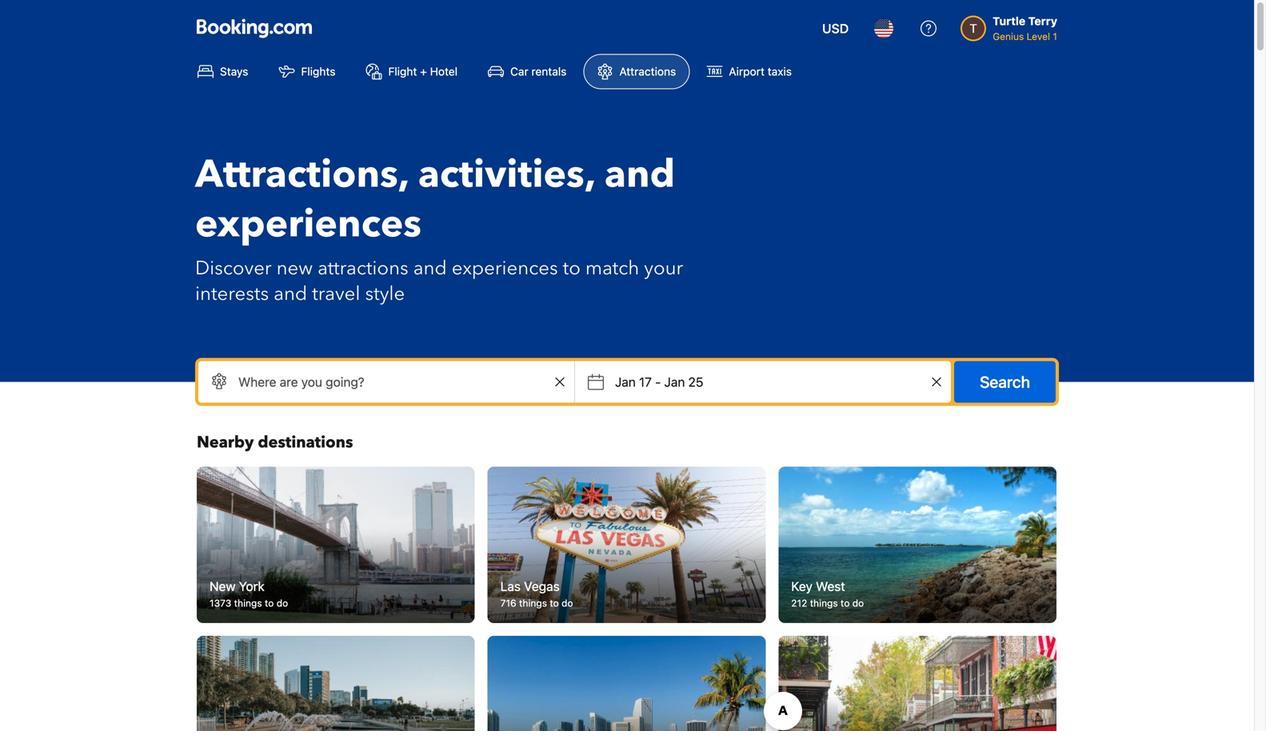 Task type: vqa. For each thing, say whether or not it's contained in the screenshot.
-
yes



Task type: locate. For each thing, give the bounding box(es) containing it.
stays link
[[184, 54, 262, 89]]

to inside key west 212 things to do
[[841, 598, 850, 609]]

attractions
[[620, 65, 676, 78]]

level
[[1027, 31, 1051, 42]]

to down "west"
[[841, 598, 850, 609]]

search button
[[954, 361, 1056, 403]]

new york 1373 things to do
[[210, 579, 288, 609]]

716
[[501, 598, 517, 609]]

do inside las vegas 716 things to do
[[562, 598, 573, 609]]

flight + hotel link
[[352, 54, 471, 89]]

rentals
[[532, 65, 567, 78]]

do right 716
[[562, 598, 573, 609]]

destinations
[[258, 432, 353, 454]]

things for vegas
[[519, 598, 547, 609]]

new orleans image
[[779, 636, 1057, 731]]

things
[[234, 598, 262, 609], [519, 598, 547, 609], [810, 598, 838, 609]]

to
[[563, 255, 581, 282], [265, 598, 274, 609], [550, 598, 559, 609], [841, 598, 850, 609]]

key west 212 things to do
[[791, 579, 864, 609]]

things for west
[[810, 598, 838, 609]]

style
[[365, 281, 405, 307]]

las vegas image
[[488, 467, 766, 623]]

do right 1373
[[277, 598, 288, 609]]

things down the vegas
[[519, 598, 547, 609]]

2 horizontal spatial things
[[810, 598, 838, 609]]

jan
[[615, 374, 636, 390], [664, 374, 685, 390]]

key west image
[[779, 467, 1057, 623]]

west
[[816, 579, 845, 594]]

1373
[[210, 598, 231, 609]]

2 horizontal spatial do
[[853, 598, 864, 609]]

1 do from the left
[[277, 598, 288, 609]]

1 horizontal spatial things
[[519, 598, 547, 609]]

flight
[[388, 65, 417, 78]]

car rentals
[[510, 65, 567, 78]]

things for york
[[234, 598, 262, 609]]

new
[[210, 579, 236, 594]]

3 things from the left
[[810, 598, 838, 609]]

things inside key west 212 things to do
[[810, 598, 838, 609]]

booking.com image
[[197, 19, 312, 38]]

2 do from the left
[[562, 598, 573, 609]]

do inside key west 212 things to do
[[853, 598, 864, 609]]

jan left 17
[[615, 374, 636, 390]]

0 horizontal spatial do
[[277, 598, 288, 609]]

0 horizontal spatial jan
[[615, 374, 636, 390]]

to right 1373
[[265, 598, 274, 609]]

1 horizontal spatial do
[[562, 598, 573, 609]]

airport
[[729, 65, 765, 78]]

usd
[[822, 21, 849, 36]]

1 horizontal spatial experiences
[[452, 255, 558, 282]]

nearby
[[197, 432, 254, 454]]

turtle
[[993, 14, 1026, 28]]

3 do from the left
[[853, 598, 864, 609]]

flights
[[301, 65, 336, 78]]

activities,
[[418, 148, 595, 201]]

Where are you going? search field
[[198, 361, 574, 403]]

things inside new york 1373 things to do
[[234, 598, 262, 609]]

do for west
[[853, 598, 864, 609]]

to inside new york 1373 things to do
[[265, 598, 274, 609]]

1
[[1053, 31, 1058, 42]]

0 vertical spatial experiences
[[195, 198, 422, 250]]

do inside new york 1373 things to do
[[277, 598, 288, 609]]

nearby destinations
[[197, 432, 353, 454]]

and
[[605, 148, 675, 201], [413, 255, 447, 282], [274, 281, 307, 307]]

to for las vegas
[[550, 598, 559, 609]]

things down "york"
[[234, 598, 262, 609]]

things down "west"
[[810, 598, 838, 609]]

to left match
[[563, 255, 581, 282]]

search
[[980, 372, 1030, 391]]

attractions,
[[195, 148, 409, 201]]

do right 212
[[853, 598, 864, 609]]

to inside las vegas 716 things to do
[[550, 598, 559, 609]]

turtle terry genius level 1
[[993, 14, 1058, 42]]

interests
[[195, 281, 269, 307]]

miami image
[[488, 636, 766, 731]]

attractions, activities, and experiences discover new attractions and experiences to match your interests and travel style
[[195, 148, 683, 307]]

vegas
[[524, 579, 560, 594]]

do
[[277, 598, 288, 609], [562, 598, 573, 609], [853, 598, 864, 609]]

2 things from the left
[[519, 598, 547, 609]]

to down the vegas
[[550, 598, 559, 609]]

jan right -
[[664, 374, 685, 390]]

flights link
[[265, 54, 349, 89]]

hotel
[[430, 65, 458, 78]]

0 horizontal spatial things
[[234, 598, 262, 609]]

1 horizontal spatial jan
[[664, 374, 685, 390]]

things inside las vegas 716 things to do
[[519, 598, 547, 609]]

experiences
[[195, 198, 422, 250], [452, 255, 558, 282]]

car
[[510, 65, 529, 78]]

1 things from the left
[[234, 598, 262, 609]]



Task type: describe. For each thing, give the bounding box(es) containing it.
stays
[[220, 65, 248, 78]]

usd button
[[813, 9, 859, 48]]

1 jan from the left
[[615, 374, 636, 390]]

terry
[[1029, 14, 1058, 28]]

1 horizontal spatial and
[[413, 255, 447, 282]]

travel
[[312, 281, 360, 307]]

jan 17 - jan 25
[[615, 374, 704, 390]]

las vegas 716 things to do
[[501, 579, 573, 609]]

to for new york
[[265, 598, 274, 609]]

1 vertical spatial experiences
[[452, 255, 558, 282]]

key
[[791, 579, 813, 594]]

212
[[791, 598, 808, 609]]

car rentals link
[[474, 54, 580, 89]]

new york image
[[197, 467, 475, 623]]

flight + hotel
[[388, 65, 458, 78]]

to inside 'attractions, activities, and experiences discover new attractions and experiences to match your interests and travel style'
[[563, 255, 581, 282]]

+
[[420, 65, 427, 78]]

match
[[586, 255, 639, 282]]

25
[[689, 374, 704, 390]]

airport taxis link
[[693, 54, 806, 89]]

las
[[501, 579, 521, 594]]

san diego image
[[197, 636, 475, 731]]

17
[[639, 374, 652, 390]]

0 horizontal spatial and
[[274, 281, 307, 307]]

attractions link
[[584, 54, 690, 89]]

your account menu turtle terry genius level 1 element
[[961, 7, 1064, 44]]

2 horizontal spatial and
[[605, 148, 675, 201]]

taxis
[[768, 65, 792, 78]]

airport taxis
[[729, 65, 792, 78]]

do for vegas
[[562, 598, 573, 609]]

new
[[276, 255, 313, 282]]

do for york
[[277, 598, 288, 609]]

attractions
[[318, 255, 409, 282]]

-
[[655, 374, 661, 390]]

0 horizontal spatial experiences
[[195, 198, 422, 250]]

to for key west
[[841, 598, 850, 609]]

discover
[[195, 255, 272, 282]]

2 jan from the left
[[664, 374, 685, 390]]

york
[[239, 579, 265, 594]]

your
[[644, 255, 683, 282]]

genius
[[993, 31, 1024, 42]]



